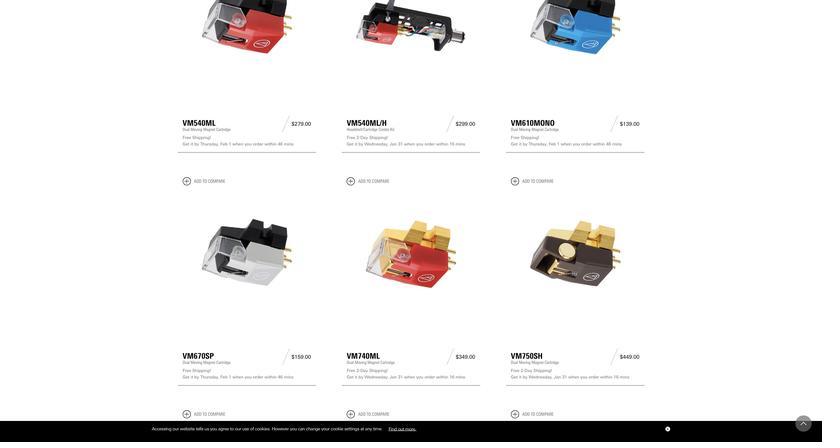 Task type: describe. For each thing, give the bounding box(es) containing it.
31 for vm740ml
[[398, 375, 403, 380]]

free 2 -day shipping! get it by wednesday, jan 31 when you order within 16 mins for vm740ml
[[347, 369, 466, 380]]

arrow up image
[[801, 421, 807, 427]]

free down vm750sh
[[511, 369, 520, 373]]

46 for vm610mono
[[607, 142, 612, 146]]

divider line image for vm670sp
[[281, 349, 292, 365]]

change
[[306, 427, 320, 432]]

kit
[[391, 127, 395, 132]]

get down vm610mono dual moving magnet cartridge
[[511, 142, 518, 146]]

by down headshell/cartridge
[[359, 142, 364, 146]]

out
[[398, 427, 404, 432]]

add to compare for vm670sp image
[[194, 179, 225, 184]]

shipping! down vm740ml dual moving magnet cartridge
[[370, 369, 388, 373]]

thursday, for vm610mono
[[529, 142, 548, 146]]

vm610mono image
[[511, 0, 640, 86]]

divider line image for vm750sh
[[609, 349, 621, 365]]

free shipping! get it by thursday, feb 1 when you order within 46 mins for vm610mono
[[511, 135, 622, 146]]

wednesday, for vm750sh
[[529, 375, 553, 380]]

shipping! down vm670sp dual moving magnet cartridge
[[193, 369, 211, 373]]

$279.00
[[292, 121, 311, 127]]

cartridge for vm540ml
[[217, 127, 231, 132]]

divider line image for vm610mono
[[609, 116, 621, 132]]

find out more. link
[[384, 424, 422, 434]]

magnet for vm610mono
[[532, 127, 544, 132]]

cookies.
[[255, 427, 271, 432]]

however
[[272, 427, 289, 432]]

it down vm610mono dual moving magnet cartridge
[[520, 142, 522, 146]]

mins down $349.00
[[456, 375, 466, 380]]

moving for vm540ml
[[191, 127, 203, 132]]

shipping! down vm610mono dual moving magnet cartridge
[[521, 135, 540, 140]]

time.
[[373, 427, 383, 432]]

moving for vm740ml
[[355, 360, 367, 365]]

wednesday, for vm740ml
[[365, 375, 389, 380]]

to for add to compare button associated with vm750sh image
[[531, 179, 536, 184]]

compare for 'vmn10cb' image
[[372, 412, 390, 418]]

tells
[[196, 427, 204, 432]]

shipping! down the vm540ml dual moving magnet cartridge
[[193, 135, 211, 140]]

16 for vm750sh
[[614, 375, 619, 380]]

2 for vm750sh
[[521, 369, 524, 373]]

cartridge for vm750sh
[[545, 360, 559, 365]]

free down vm540ml
[[183, 135, 191, 140]]

jan for vm750sh
[[554, 375, 561, 380]]

vm740ml dual moving magnet cartridge
[[347, 352, 395, 365]]

by down vm670sp
[[195, 375, 199, 380]]

vm670sp image
[[183, 191, 311, 319]]

add to compare button for 'vmn10cb' image
[[347, 411, 390, 419]]

add for vm750sh image
[[523, 179, 530, 184]]

day for vm750sh
[[525, 369, 533, 373]]

moving for vm610mono
[[519, 127, 531, 132]]

of
[[250, 427, 254, 432]]

mins down $449.00
[[620, 375, 630, 380]]

add to compare for vm740ml image
[[358, 179, 390, 184]]

add to compare button for vm670sp image
[[183, 177, 225, 186]]

by down vm610mono dual moving magnet cartridge
[[523, 142, 528, 146]]

jan down kit
[[390, 142, 397, 146]]

vm740ml image
[[347, 191, 476, 319]]

it down vm750sh
[[520, 375, 522, 380]]

feb down vm670sp dual moving magnet cartridge
[[221, 375, 228, 380]]

it down vm740ml
[[355, 375, 358, 380]]

add to compare button for vm750sh image
[[511, 177, 554, 186]]

dual for vm740ml
[[347, 360, 354, 365]]

vm540ml
[[183, 118, 216, 128]]

vm540ml dual moving magnet cartridge
[[183, 118, 231, 132]]

agree
[[218, 427, 229, 432]]

to for add to compare button for 'vm760slc' image
[[203, 412, 207, 418]]

free 2 -day shipping! get it by wednesday, jan 31 when you order within 16 mins for vm750sh
[[511, 369, 630, 380]]

it down headshell/cartridge
[[355, 142, 358, 146]]

vm670sp dual moving magnet cartridge
[[183, 352, 231, 365]]

add for 'vm760slc' image
[[194, 412, 202, 418]]

vm740ml
[[347, 352, 380, 361]]

day for vm740ml
[[361, 369, 368, 373]]

vm760slc image
[[183, 424, 311, 442]]

free down headshell/cartridge
[[347, 135, 356, 140]]

more.
[[406, 427, 417, 432]]

shipping! down vm750sh dual moving magnet cartridge
[[534, 369, 553, 373]]

magnet for vm670sp
[[203, 360, 216, 365]]

thursday, down vm670sp dual moving magnet cartridge
[[200, 375, 219, 380]]

accessing our website tells us you agree to our use of cookies. however you can change your cookie settings at any time.
[[152, 427, 384, 432]]

free down vm610mono
[[511, 135, 520, 140]]

at
[[361, 427, 364, 432]]

dual for vm610mono
[[511, 127, 519, 132]]

can
[[298, 427, 305, 432]]

vm750sh dual moving magnet cartridge
[[511, 352, 559, 365]]

feb for vm610mono
[[549, 142, 556, 146]]

to for vm740ml image add to compare button
[[367, 179, 371, 184]]

to for add to compare button related to 'vmn10cb' image
[[367, 412, 371, 418]]

add to compare for 'vm760slc' image
[[194, 412, 225, 418]]

cartridge for vm610mono
[[545, 127, 559, 132]]

mins down $159.00 on the left
[[284, 375, 294, 380]]

add to compare for vm750sh image
[[523, 179, 554, 184]]

add to compare button for vm740ml image
[[347, 177, 390, 186]]

mins down $299.00
[[456, 142, 466, 146]]

settings
[[345, 427, 360, 432]]



Task type: vqa. For each thing, say whether or not it's contained in the screenshot.
The Cartridges link
no



Task type: locate. For each thing, give the bounding box(es) containing it.
1 for vm610mono
[[558, 142, 560, 146]]

$449.00
[[621, 354, 640, 360]]

vm540ml/h image
[[347, 0, 476, 86]]

vm670sp
[[183, 352, 214, 361]]

magnet for vm540ml
[[203, 127, 216, 132]]

feb for vm540ml
[[221, 142, 228, 146]]

divider line image for vm540ml
[[281, 116, 292, 132]]

find out more.
[[389, 427, 417, 432]]

free down vm740ml
[[347, 369, 356, 373]]

find
[[389, 427, 397, 432]]

magnet inside vm610mono dual moving magnet cartridge
[[532, 127, 544, 132]]

jan for vm740ml
[[390, 375, 397, 380]]

get
[[183, 142, 190, 146], [347, 142, 354, 146], [511, 142, 518, 146], [183, 375, 190, 380], [347, 375, 354, 380], [511, 375, 518, 380]]

- down vm740ml
[[359, 369, 361, 373]]

dual inside vm670sp dual moving magnet cartridge
[[183, 360, 190, 365]]

- for vm740ml
[[359, 369, 361, 373]]

2 our from the left
[[235, 427, 241, 432]]

website
[[180, 427, 195, 432]]

magnet for vm740ml
[[368, 360, 380, 365]]

cartridge inside vm740ml dual moving magnet cartridge
[[381, 360, 395, 365]]

moving for vm750sh
[[519, 360, 531, 365]]

to for vm670sp image add to compare button
[[203, 179, 207, 184]]

your
[[322, 427, 330, 432]]

compare for vm670sp image
[[208, 179, 225, 184]]

cartridge for vm740ml
[[381, 360, 395, 365]]

get down vm750sh
[[511, 375, 518, 380]]

vm540ml/h headshell/cartridge combo kit
[[347, 118, 395, 132]]

magnet
[[203, 127, 216, 132], [532, 127, 544, 132], [203, 360, 216, 365], [368, 360, 380, 365], [532, 360, 544, 365]]

dual inside vm750sh dual moving magnet cartridge
[[511, 360, 519, 365]]

magnet for vm750sh
[[532, 360, 544, 365]]

add
[[194, 179, 202, 184], [358, 179, 366, 184], [523, 179, 530, 184], [194, 412, 202, 418], [358, 412, 366, 418], [523, 412, 530, 418]]

it
[[191, 142, 193, 146], [355, 142, 358, 146], [520, 142, 522, 146], [191, 375, 193, 380], [355, 375, 358, 380], [520, 375, 522, 380]]

16
[[450, 142, 455, 146], [450, 375, 455, 380], [614, 375, 619, 380]]

moving inside vm750sh dual moving magnet cartridge
[[519, 360, 531, 365]]

- for vm750sh
[[524, 369, 525, 373]]

cartridge
[[217, 127, 231, 132], [545, 127, 559, 132], [217, 360, 231, 365], [381, 360, 395, 365], [545, 360, 559, 365]]

moving for vm670sp
[[191, 360, 203, 365]]

feb down the vm540ml dual moving magnet cartridge
[[221, 142, 228, 146]]

headshell/cartridge
[[347, 127, 378, 132]]

our left use
[[235, 427, 241, 432]]

magnet inside the vm540ml dual moving magnet cartridge
[[203, 127, 216, 132]]

compare for vm740ml image
[[372, 179, 390, 184]]

cartridge inside vm610mono dual moving magnet cartridge
[[545, 127, 559, 132]]

31
[[398, 142, 403, 146], [398, 375, 403, 380], [563, 375, 568, 380]]

1 for vm540ml
[[229, 142, 231, 146]]

wednesday, down vm740ml dual moving magnet cartridge
[[365, 375, 389, 380]]

$349.00
[[456, 354, 476, 360]]

us
[[205, 427, 209, 432]]

vm750sh
[[511, 352, 543, 361]]

add to compare button
[[183, 177, 225, 186], [347, 177, 390, 186], [511, 177, 554, 186], [183, 411, 225, 419], [347, 411, 390, 419], [511, 411, 554, 419]]

vm750sh image
[[511, 191, 640, 319]]

any
[[365, 427, 372, 432]]

within
[[265, 142, 277, 146], [437, 142, 449, 146], [593, 142, 606, 146], [265, 375, 277, 380], [437, 375, 449, 380], [601, 375, 613, 380]]

it down vm540ml
[[191, 142, 193, 146]]

dual inside vm610mono dual moving magnet cartridge
[[511, 127, 519, 132]]

cartridge inside the vm540ml dual moving magnet cartridge
[[217, 127, 231, 132]]

16 for vm740ml
[[450, 375, 455, 380]]

it down vm670sp
[[191, 375, 193, 380]]

1
[[229, 142, 231, 146], [558, 142, 560, 146], [229, 375, 231, 380]]

free 2 -day shipping! get it by wednesday, jan 31 when you order within 16 mins
[[347, 135, 466, 146], [347, 369, 466, 380], [511, 369, 630, 380]]

add to compare for 'vmn10cb' image
[[358, 412, 390, 418]]

jan down vm750sh dual moving magnet cartridge
[[554, 375, 561, 380]]

add to compare
[[194, 179, 225, 184], [358, 179, 390, 184], [523, 179, 554, 184], [194, 412, 225, 418], [358, 412, 390, 418], [523, 412, 554, 418]]

moving inside vm740ml dual moving magnet cartridge
[[355, 360, 367, 365]]

wednesday, down combo
[[365, 142, 389, 146]]

compare
[[208, 179, 225, 184], [372, 179, 390, 184], [537, 179, 554, 184], [208, 412, 225, 418], [372, 412, 390, 418], [537, 412, 554, 418]]

day down vm750sh dual moving magnet cartridge
[[525, 369, 533, 373]]

thursday, for vm540ml
[[200, 142, 219, 146]]

$139.00
[[621, 121, 640, 127]]

46
[[278, 142, 283, 146], [607, 142, 612, 146], [278, 375, 283, 380]]

add for vm670sp image
[[194, 179, 202, 184]]

magnet inside vm750sh dual moving magnet cartridge
[[532, 360, 544, 365]]

1 down vm670sp dual moving magnet cartridge
[[229, 375, 231, 380]]

vm540ml image
[[183, 0, 311, 86]]

get down vm540ml
[[183, 142, 190, 146]]

by down vm540ml
[[195, 142, 199, 146]]

use
[[243, 427, 249, 432]]

$159.00
[[292, 354, 311, 360]]

thursday, down vm610mono dual moving magnet cartridge
[[529, 142, 548, 146]]

dual inside vm740ml dual moving magnet cartridge
[[347, 360, 354, 365]]

46 for vm540ml
[[278, 142, 283, 146]]

our
[[173, 427, 179, 432], [235, 427, 241, 432]]

add for 'vmn10cb' image
[[358, 412, 366, 418]]

- down headshell/cartridge
[[359, 135, 361, 140]]

get down vm740ml
[[347, 375, 354, 380]]

shipping!
[[193, 135, 211, 140], [370, 135, 388, 140], [521, 135, 540, 140], [193, 369, 211, 373], [370, 369, 388, 373], [534, 369, 553, 373]]

to
[[203, 179, 207, 184], [367, 179, 371, 184], [531, 179, 536, 184], [203, 412, 207, 418], [367, 412, 371, 418], [531, 412, 536, 418], [230, 427, 234, 432]]

dual for vm540ml
[[183, 127, 190, 132]]

magnet inside vm670sp dual moving magnet cartridge
[[203, 360, 216, 365]]

$299.00
[[456, 121, 476, 127]]

cookie
[[331, 427, 344, 432]]

add for vm740ml image
[[358, 179, 366, 184]]

2 for vm740ml
[[357, 369, 359, 373]]

cartridge inside vm670sp dual moving magnet cartridge
[[217, 360, 231, 365]]

2 down vm750sh
[[521, 369, 524, 373]]

1 down vm610mono dual moving magnet cartridge
[[558, 142, 560, 146]]

by down vm740ml
[[359, 375, 364, 380]]

2 down vm740ml
[[357, 369, 359, 373]]

shipping! down combo
[[370, 135, 388, 140]]

when
[[233, 142, 244, 146], [404, 142, 415, 146], [561, 142, 572, 146], [233, 375, 244, 380], [404, 375, 415, 380], [569, 375, 580, 380]]

dual
[[183, 127, 190, 132], [511, 127, 519, 132], [183, 360, 190, 365], [347, 360, 354, 365], [511, 360, 519, 365]]

vm610mono
[[511, 118, 555, 128]]

free
[[183, 135, 191, 140], [347, 135, 356, 140], [511, 135, 520, 140], [183, 369, 191, 373], [347, 369, 356, 373], [511, 369, 520, 373]]

add to compare button for 'vm760slc' image
[[183, 411, 225, 419]]

2 down headshell/cartridge
[[357, 135, 359, 140]]

moving inside the vm540ml dual moving magnet cartridge
[[191, 127, 203, 132]]

moving
[[191, 127, 203, 132], [519, 127, 531, 132], [191, 360, 203, 365], [355, 360, 367, 365], [519, 360, 531, 365]]

by down vm750sh
[[523, 375, 528, 380]]

cartridge inside vm750sh dual moving magnet cartridge
[[545, 360, 559, 365]]

1 horizontal spatial our
[[235, 427, 241, 432]]

wednesday,
[[365, 142, 389, 146], [365, 375, 389, 380], [529, 375, 553, 380]]

thursday,
[[200, 142, 219, 146], [529, 142, 548, 146], [200, 375, 219, 380]]

free shipping! get it by thursday, feb 1 when you order within 46 mins for vm540ml
[[183, 135, 294, 146]]

-
[[359, 135, 361, 140], [359, 369, 361, 373], [524, 369, 525, 373]]

thursday, down the vm540ml dual moving magnet cartridge
[[200, 142, 219, 146]]

1 our from the left
[[173, 427, 179, 432]]

feb down vm610mono dual moving magnet cartridge
[[549, 142, 556, 146]]

jan down vm740ml dual moving magnet cartridge
[[390, 375, 397, 380]]

our left website
[[173, 427, 179, 432]]

free down vm670sp
[[183, 369, 191, 373]]

vmn10cb image
[[347, 424, 476, 442]]

dual inside the vm540ml dual moving magnet cartridge
[[183, 127, 190, 132]]

compare for 'vm760slc' image
[[208, 412, 225, 418]]

moving inside vm610mono dual moving magnet cartridge
[[519, 127, 531, 132]]

get down headshell/cartridge
[[347, 142, 354, 146]]

feb
[[221, 142, 228, 146], [549, 142, 556, 146], [221, 375, 228, 380]]

accessing
[[152, 427, 172, 432]]

get down vm670sp
[[183, 375, 190, 380]]

day
[[361, 135, 368, 140], [361, 369, 368, 373], [525, 369, 533, 373]]

- down vm750sh
[[524, 369, 525, 373]]

free shipping! get it by thursday, feb 1 when you order within 46 mins
[[183, 135, 294, 146], [511, 135, 622, 146], [183, 369, 294, 380]]

0 horizontal spatial our
[[173, 427, 179, 432]]

magnet inside vm740ml dual moving magnet cartridge
[[368, 360, 380, 365]]

1 down the vm540ml dual moving magnet cartridge
[[229, 142, 231, 146]]

31 for vm750sh
[[563, 375, 568, 380]]

by
[[195, 142, 199, 146], [359, 142, 364, 146], [523, 142, 528, 146], [195, 375, 199, 380], [359, 375, 364, 380], [523, 375, 528, 380]]

compare for vm750sh image
[[537, 179, 554, 184]]

divider line image
[[281, 116, 292, 132], [445, 116, 456, 132], [609, 116, 621, 132], [281, 349, 292, 365], [445, 349, 456, 365], [609, 349, 621, 365]]

you
[[245, 142, 252, 146], [417, 142, 424, 146], [573, 142, 581, 146], [245, 375, 252, 380], [417, 375, 424, 380], [581, 375, 588, 380], [210, 427, 217, 432], [290, 427, 297, 432]]

divider line image for vm540ml/h
[[445, 116, 456, 132]]

divider line image for vm740ml
[[445, 349, 456, 365]]

vm610mono dual moving magnet cartridge
[[511, 118, 559, 132]]

mins down $279.00
[[284, 142, 294, 146]]

mins down $139.00
[[613, 142, 622, 146]]

cartridge for vm670sp
[[217, 360, 231, 365]]

dual for vm750sh
[[511, 360, 519, 365]]

2
[[357, 135, 359, 140], [357, 369, 359, 373], [521, 369, 524, 373]]

mins
[[284, 142, 294, 146], [456, 142, 466, 146], [613, 142, 622, 146], [284, 375, 294, 380], [456, 375, 466, 380], [620, 375, 630, 380]]

vm540ml/h
[[347, 118, 387, 128]]

day down headshell/cartridge
[[361, 135, 368, 140]]

wednesday, down vm750sh dual moving magnet cartridge
[[529, 375, 553, 380]]

combo
[[379, 127, 390, 132]]

moving inside vm670sp dual moving magnet cartridge
[[191, 360, 203, 365]]

order
[[253, 142, 264, 146], [425, 142, 435, 146], [582, 142, 592, 146], [253, 375, 264, 380], [425, 375, 435, 380], [589, 375, 600, 380]]

jan
[[390, 142, 397, 146], [390, 375, 397, 380], [554, 375, 561, 380]]

cross image
[[667, 428, 669, 431]]

dual for vm670sp
[[183, 360, 190, 365]]

day down vm740ml dual moving magnet cartridge
[[361, 369, 368, 373]]



